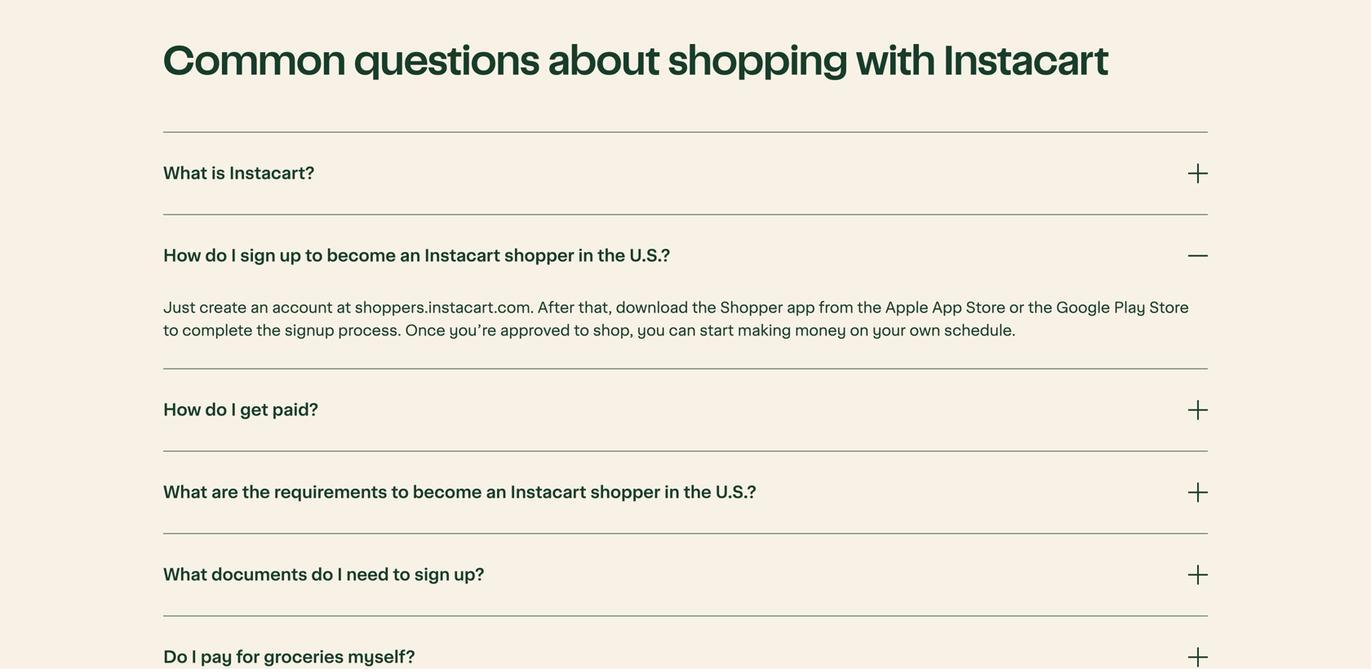 Task type: vqa. For each thing, say whether or not it's contained in the screenshot.
THE I
yes



Task type: describe. For each thing, give the bounding box(es) containing it.
signup
[[285, 323, 334, 339]]

with
[[856, 43, 936, 82]]

or
[[1010, 300, 1025, 316]]

once
[[405, 323, 446, 339]]

questions
[[354, 43, 540, 82]]

1 horizontal spatial an
[[400, 247, 421, 265]]

1 store from the left
[[966, 300, 1006, 316]]

what is instacart?
[[163, 165, 315, 183]]

own
[[910, 323, 941, 339]]

app
[[932, 300, 963, 316]]

common
[[163, 43, 346, 82]]

up
[[280, 247, 301, 265]]

1 horizontal spatial in
[[665, 484, 680, 502]]

money
[[795, 323, 847, 339]]

shopper
[[720, 300, 783, 316]]

common questions about shopping with instacart
[[163, 43, 1109, 82]]

do
[[163, 649, 188, 667]]

0 vertical spatial in
[[578, 247, 594, 265]]

instacart?
[[229, 165, 315, 183]]

create
[[199, 300, 247, 316]]

to down that,
[[574, 323, 589, 339]]

to down just
[[163, 323, 179, 339]]

you
[[637, 323, 665, 339]]

play
[[1114, 300, 1146, 316]]

2 store from the left
[[1150, 300, 1189, 316]]

0 vertical spatial shopper
[[505, 247, 575, 265]]

i up create
[[231, 247, 236, 265]]

0 horizontal spatial u.s.?
[[630, 247, 671, 265]]

what for what are the requirements to become an instacart shopper in the u.s.?
[[163, 484, 207, 502]]

i right the do
[[192, 649, 197, 667]]

myself?
[[348, 649, 415, 667]]

just create an account at shoppers.instacart.com. after that, download the shopper app from the apple app store or the google play store to complete the signup process. once you're approved to shop, you can start making money on your own schedule.
[[163, 300, 1189, 339]]

shop,
[[593, 323, 634, 339]]

i left get
[[231, 401, 236, 419]]

schedule.
[[944, 323, 1016, 339]]

1 horizontal spatial instacart
[[511, 484, 587, 502]]

what documents do i need to sign up?
[[163, 566, 485, 584]]

to right 'requirements'
[[391, 484, 409, 502]]

about
[[548, 43, 660, 82]]

is
[[211, 165, 225, 183]]

can
[[669, 323, 696, 339]]

to right need
[[393, 566, 411, 584]]

2 vertical spatial an
[[486, 484, 507, 502]]

do for sign
[[205, 247, 227, 265]]

groceries
[[264, 649, 344, 667]]

get
[[240, 401, 268, 419]]

you're
[[449, 323, 497, 339]]

how do i get paid?
[[163, 401, 319, 419]]

for
[[236, 649, 260, 667]]

do i pay for groceries myself? button
[[163, 617, 1208, 669]]

paid?
[[272, 401, 319, 419]]



Task type: locate. For each thing, give the bounding box(es) containing it.
1 vertical spatial sign
[[415, 566, 450, 584]]

what for what documents do i need to sign up?
[[163, 566, 207, 584]]

what
[[163, 165, 207, 183], [163, 484, 207, 502], [163, 566, 207, 584]]

shoppers.instacart.com.
[[355, 300, 534, 316]]

pay
[[201, 649, 232, 667]]

up?
[[454, 566, 485, 584]]

1 vertical spatial in
[[665, 484, 680, 502]]

store right play
[[1150, 300, 1189, 316]]

do left get
[[205, 401, 227, 419]]

how left get
[[163, 401, 201, 419]]

how for how do i sign up to become an instacart shopper in the u.s.?
[[163, 247, 201, 265]]

0 vertical spatial do
[[205, 247, 227, 265]]

0 horizontal spatial become
[[327, 247, 396, 265]]

1 horizontal spatial become
[[413, 484, 482, 502]]

3 what from the top
[[163, 566, 207, 584]]

process.
[[338, 323, 402, 339]]

1 vertical spatial what
[[163, 484, 207, 502]]

what are the requirements to become an instacart shopper in the u.s.? button
[[163, 452, 1208, 534]]

how do i get paid? button
[[163, 370, 1208, 451]]

2 horizontal spatial an
[[486, 484, 507, 502]]

become
[[327, 247, 396, 265], [413, 484, 482, 502]]

app
[[787, 300, 815, 316]]

1 vertical spatial shopper
[[591, 484, 661, 502]]

i left need
[[337, 566, 342, 584]]

what documents do i need to sign up? button
[[163, 534, 1208, 616]]

how do i sign up to become an instacart shopper in the u.s.? button
[[163, 215, 1208, 297]]

how for how do i get paid?
[[163, 401, 201, 419]]

what is instacart? button
[[163, 133, 1208, 214]]

1 vertical spatial u.s.?
[[716, 484, 757, 502]]

in
[[578, 247, 594, 265], [665, 484, 680, 502]]

0 vertical spatial sign
[[240, 247, 276, 265]]

0 vertical spatial an
[[400, 247, 421, 265]]

from
[[819, 300, 854, 316]]

start
[[700, 323, 734, 339]]

store
[[966, 300, 1006, 316], [1150, 300, 1189, 316]]

sign inside what documents do i need to sign up? button
[[415, 566, 450, 584]]

need
[[346, 566, 389, 584]]

on
[[850, 323, 869, 339]]

1 vertical spatial how
[[163, 401, 201, 419]]

1 vertical spatial do
[[205, 401, 227, 419]]

i
[[231, 247, 236, 265], [231, 401, 236, 419], [337, 566, 342, 584], [192, 649, 197, 667]]

sign
[[240, 247, 276, 265], [415, 566, 450, 584]]

2 how from the top
[[163, 401, 201, 419]]

2 what from the top
[[163, 484, 207, 502]]

do up create
[[205, 247, 227, 265]]

1 horizontal spatial store
[[1150, 300, 1189, 316]]

do left need
[[311, 566, 333, 584]]

0 vertical spatial u.s.?
[[630, 247, 671, 265]]

that,
[[579, 300, 612, 316]]

store up schedule.
[[966, 300, 1006, 316]]

google
[[1057, 300, 1111, 316]]

0 horizontal spatial shopper
[[505, 247, 575, 265]]

what left is
[[163, 165, 207, 183]]

0 horizontal spatial instacart
[[425, 247, 501, 265]]

to
[[305, 247, 323, 265], [163, 323, 179, 339], [574, 323, 589, 339], [391, 484, 409, 502], [393, 566, 411, 584]]

1 horizontal spatial sign
[[415, 566, 450, 584]]

to right "up"
[[305, 247, 323, 265]]

shopper
[[505, 247, 575, 265], [591, 484, 661, 502]]

what left documents
[[163, 566, 207, 584]]

sign inside how do i sign up to become an instacart shopper in the u.s.? button
[[240, 247, 276, 265]]

1 how from the top
[[163, 247, 201, 265]]

instacart
[[944, 43, 1109, 82], [425, 247, 501, 265], [511, 484, 587, 502]]

1 vertical spatial instacart
[[425, 247, 501, 265]]

complete
[[182, 323, 253, 339]]

apple
[[886, 300, 929, 316]]

an
[[400, 247, 421, 265], [251, 300, 268, 316], [486, 484, 507, 502]]

the
[[598, 247, 626, 265], [692, 300, 717, 316], [858, 300, 882, 316], [1028, 300, 1053, 316], [257, 323, 281, 339], [242, 484, 270, 502], [684, 484, 712, 502]]

0 vertical spatial what
[[163, 165, 207, 183]]

u.s.?
[[630, 247, 671, 265], [716, 484, 757, 502]]

shopping
[[668, 43, 848, 82]]

2 vertical spatial do
[[311, 566, 333, 584]]

account
[[272, 300, 333, 316]]

at
[[337, 300, 351, 316]]

just
[[163, 300, 196, 316]]

2 vertical spatial what
[[163, 566, 207, 584]]

what are the requirements to become an instacart shopper in the u.s.?
[[163, 484, 757, 502]]

documents
[[211, 566, 307, 584]]

2 horizontal spatial instacart
[[944, 43, 1109, 82]]

how
[[163, 247, 201, 265], [163, 401, 201, 419]]

0 horizontal spatial sign
[[240, 247, 276, 265]]

requirements
[[274, 484, 387, 502]]

1 horizontal spatial u.s.?
[[716, 484, 757, 502]]

0 horizontal spatial store
[[966, 300, 1006, 316]]

what left are
[[163, 484, 207, 502]]

after
[[538, 300, 575, 316]]

do for get
[[205, 401, 227, 419]]

what for what is instacart?
[[163, 165, 207, 183]]

do
[[205, 247, 227, 265], [205, 401, 227, 419], [311, 566, 333, 584]]

download
[[616, 300, 688, 316]]

0 horizontal spatial in
[[578, 247, 594, 265]]

are
[[211, 484, 238, 502]]

making
[[738, 323, 792, 339]]

0 vertical spatial instacart
[[944, 43, 1109, 82]]

1 vertical spatial an
[[251, 300, 268, 316]]

1 vertical spatial become
[[413, 484, 482, 502]]

1 horizontal spatial shopper
[[591, 484, 661, 502]]

2 vertical spatial instacart
[[511, 484, 587, 502]]

0 vertical spatial how
[[163, 247, 201, 265]]

an inside 'just create an account at shoppers.instacart.com. after that, download the shopper app from the apple app store or the google play store to complete the signup process. once you're approved to shop, you can start making money on your own schedule.'
[[251, 300, 268, 316]]

0 horizontal spatial an
[[251, 300, 268, 316]]

do i pay for groceries myself?
[[163, 649, 415, 667]]

1 what from the top
[[163, 165, 207, 183]]

approved
[[500, 323, 570, 339]]

0 vertical spatial become
[[327, 247, 396, 265]]

sign left up?
[[415, 566, 450, 584]]

sign left "up"
[[240, 247, 276, 265]]

how up just
[[163, 247, 201, 265]]

your
[[873, 323, 906, 339]]

how do i sign up to become an instacart shopper in the u.s.?
[[163, 247, 671, 265]]



